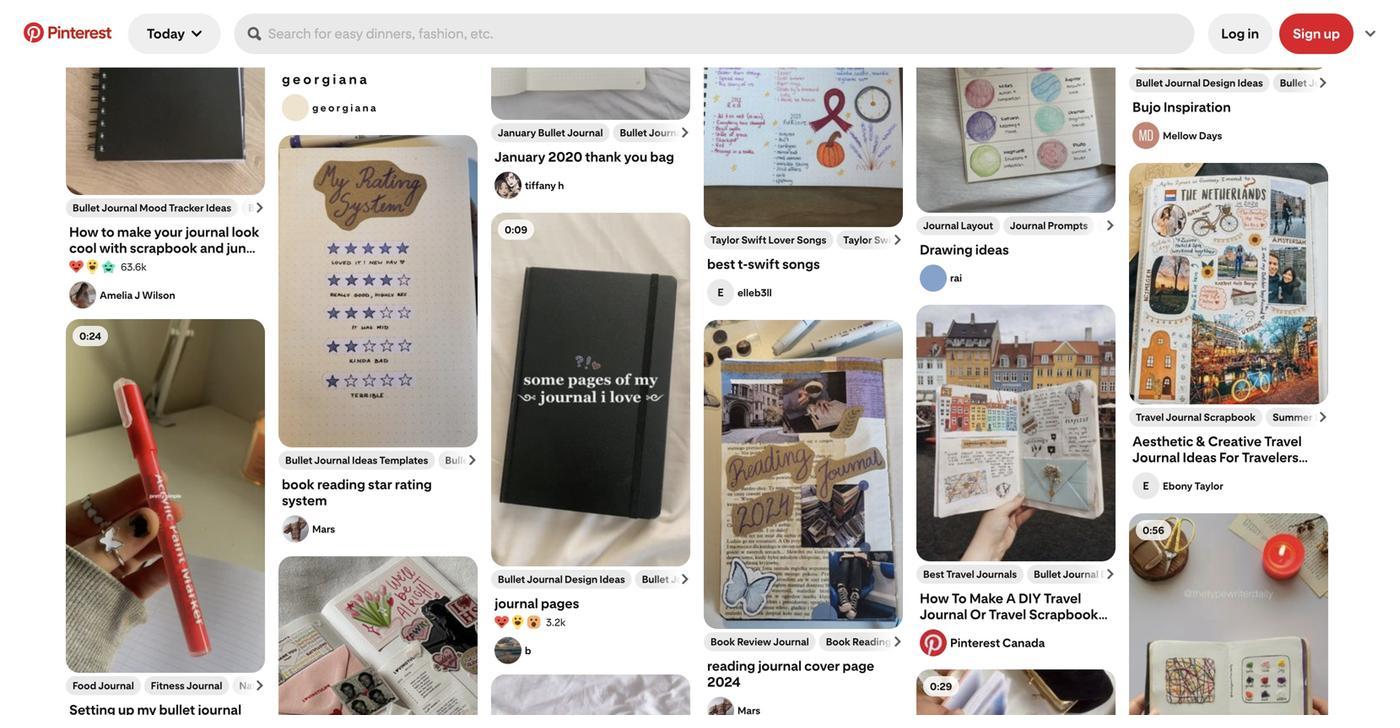 Task type: locate. For each thing, give the bounding box(es) containing it.
pinterest right the pinterest icon
[[47, 22, 111, 43]]

0 vertical spatial r
[[314, 71, 319, 87]]

g e o r g i a n a right g e o r g i a n a image on the left top of page
[[312, 102, 376, 114]]

0 vertical spatial i
[[333, 71, 336, 87]]

book reading journal link
[[826, 636, 929, 648]]

g e o r g i a n a button
[[282, 71, 475, 87], [282, 94, 475, 121], [312, 102, 475, 114]]

bullet journal books
[[1034, 568, 1130, 580]]

taylor right ebony
[[1195, 480, 1224, 492]]

reading down review
[[708, 658, 756, 674]]

taylor swift lover songs
[[711, 234, 827, 246]]

ideas down layout on the right of the page
[[976, 242, 1009, 258]]

journal right reading
[[894, 636, 929, 648]]

1 vertical spatial r
[[337, 102, 340, 114]]

o right g e o r g i a n a image on the left top of page
[[328, 102, 335, 114]]

0 vertical spatial how
[[69, 224, 99, 240]]

bullet right school
[[402, 49, 429, 61]]

0:24
[[79, 330, 101, 342]]

2020
[[548, 149, 583, 165]]

2 horizontal spatial taylor
[[1195, 480, 1224, 492]]

bullet journal mood tracker ideas
[[73, 202, 231, 214]]

e right g e o r g i a n a image on the left top of page
[[321, 102, 326, 114]]

bullet journal design ideas link up inspiration
[[1136, 77, 1264, 89]]

1 vertical spatial bullet journal design ideas link
[[498, 573, 625, 586]]

songs
[[783, 256, 820, 272]]

book left review
[[711, 636, 736, 648]]

cover
[[805, 658, 840, 674]]

book review journal link
[[711, 636, 809, 648]]

0 horizontal spatial n
[[349, 71, 357, 87]]

pinterest for pinterest
[[47, 22, 111, 43]]

up
[[1324, 26, 1341, 42]]

how inside the "how to make a diy travel journal or travel scrapbook 2023"
[[920, 591, 950, 607]]

1 horizontal spatial how
[[920, 591, 950, 607]]

ideas
[[976, 242, 1009, 258], [116, 256, 149, 272]]

scroll image
[[681, 127, 691, 138], [893, 235, 903, 245], [468, 455, 478, 465], [1106, 569, 1116, 579], [681, 574, 691, 584], [893, 637, 903, 647]]

swift for lover
[[742, 234, 767, 246]]

prompts
[[1048, 220, 1088, 232]]

scroll image for reading journal cover page 2024
[[893, 637, 903, 647]]

0 horizontal spatial swift
[[742, 234, 767, 246]]

scroll image for best t-swift songs
[[893, 235, 903, 245]]

0 vertical spatial reading
[[317, 477, 366, 493]]

drawing
[[920, 242, 973, 258]]

1 vertical spatial i
[[351, 102, 353, 114]]

0:09
[[505, 224, 528, 236]]

bullet journal paper link
[[620, 127, 715, 139]]

inspo
[[469, 49, 495, 61]]

book for book review journal
[[711, 636, 736, 648]]

0 horizontal spatial ideas
[[116, 256, 149, 272]]

0 horizontal spatial o
[[303, 71, 312, 87]]

taylor right songs
[[844, 234, 873, 246]]

how to make your journal look cool with scrapbook and junk journal ideas
[[69, 224, 259, 272]]

pinterest down the or
[[951, 636, 1001, 650]]

b button
[[495, 637, 687, 664], [525, 644, 687, 657]]

journal up book reading star rating system
[[315, 454, 350, 466]]

o up g e o r g i a n a image on the left top of page
[[303, 71, 312, 87]]

bullet up book
[[285, 454, 313, 466]]

1 vertical spatial january
[[495, 149, 546, 165]]

1 horizontal spatial n
[[363, 102, 369, 114]]

journal layout
[[924, 220, 994, 232]]

fitness
[[151, 680, 185, 692]]

0 vertical spatial pinterest
[[47, 22, 111, 43]]

g e o r g i a n a image
[[282, 94, 309, 121]]

today button
[[128, 14, 221, 54]]

g e o r g i a n a
[[282, 71, 367, 87], [312, 102, 376, 114]]

how inside how to make your journal look cool with scrapbook and junk journal ideas
[[69, 224, 99, 240]]

scroll image for book reading star rating system
[[468, 455, 478, 465]]

1 vertical spatial design
[[565, 573, 598, 586]]

0 horizontal spatial reading
[[317, 477, 366, 493]]

1 horizontal spatial pinterest
[[951, 636, 1001, 650]]

best travel journals link
[[924, 568, 1018, 580]]

scroll image for aesthetic & creative travel journal ideas for travelers notebook
[[1319, 412, 1329, 422]]

design for journal pages
[[565, 573, 598, 586]]

amelia j wilson button down 63.6k at top
[[69, 282, 262, 309]]

taylor for taylor swift lover songs
[[711, 234, 740, 246]]

0 vertical spatial bullet journal design ideas
[[1136, 77, 1264, 89]]

january for january bullet journal
[[498, 127, 536, 139]]

tiffany h button down thank
[[525, 179, 687, 191]]

pinterest for pinterest canada
[[951, 636, 1001, 650]]

log in
[[1222, 26, 1260, 42]]

reading down bullet journal ideas templates
[[317, 477, 366, 493]]

ideas up j at the top of the page
[[116, 256, 149, 272]]

1 horizontal spatial reading
[[708, 658, 756, 674]]

bullet journal design ideas
[[1136, 77, 1264, 89], [498, 573, 625, 586]]

pages
[[541, 596, 580, 612]]

journal up reading journal cover page 2024
[[774, 636, 809, 648]]

reading inside book reading star rating system
[[317, 477, 366, 493]]

0 horizontal spatial e
[[293, 71, 301, 87]]

drawing ideas button
[[920, 242, 1113, 258]]

63.6k
[[121, 261, 147, 273]]

pinterest
[[47, 22, 111, 43], [951, 636, 1001, 650]]

bullet journal design ideas, bullet journal aesthetic, bullet journal notebook, bullet journal lettering ideas, bullet journal ideas pages, bullet journal inspiration, journal pages, journal quotes, how to journal image
[[491, 213, 691, 567]]

tiffany h button down january 2020 thank you bag button
[[495, 172, 687, 199]]

journal right fitness
[[187, 680, 222, 692]]

0 horizontal spatial book
[[711, 636, 736, 648]]

design up bujo inspiration button
[[1203, 77, 1236, 89]]

swift left 2014
[[875, 234, 900, 246]]

bullet journal school
[[285, 49, 385, 61]]

layout
[[961, 220, 994, 232]]

1 horizontal spatial design
[[1203, 77, 1236, 89]]

bullet journal design ideas link
[[1136, 77, 1264, 89], [498, 573, 625, 586]]

1 horizontal spatial bullet journal design ideas
[[1136, 77, 1264, 89]]

how down best in the bottom right of the page
[[920, 591, 950, 607]]

ideas up ebony taylor on the bottom right of page
[[1183, 450, 1217, 466]]

2024
[[708, 674, 741, 690]]

and
[[200, 240, 224, 256]]

0 vertical spatial january
[[498, 127, 536, 139]]

scrapbook up pinterest canada 'link'
[[1030, 607, 1099, 623]]

g e o r g i a n a down bullet journal school
[[282, 71, 367, 87]]

1 horizontal spatial i
[[351, 102, 353, 114]]

amelia j wilson button down "how to make your journal look cool with scrapbook and junk journal ideas" button
[[100, 289, 262, 301]]

journal down book review journal
[[758, 658, 802, 674]]

0 horizontal spatial bullet journal design ideas
[[498, 573, 625, 586]]

2 horizontal spatial scrapbook
[[1315, 411, 1367, 423]]

r down bullet journal school
[[314, 71, 319, 87]]

0:24 link
[[66, 319, 265, 673]]

ideas inside how to make your journal look cool with scrapbook and junk journal ideas
[[116, 256, 149, 272]]

1 book from the left
[[711, 636, 736, 648]]

1 horizontal spatial book
[[826, 636, 851, 648]]

journal layout link
[[924, 220, 994, 232]]

system
[[282, 493, 327, 509]]

book
[[711, 636, 736, 648], [826, 636, 851, 648]]

0 horizontal spatial bullet journal design ideas link
[[498, 573, 625, 586]]

1 horizontal spatial o
[[328, 102, 335, 114]]

scroll image
[[468, 50, 478, 60], [1319, 78, 1329, 88], [255, 203, 265, 213], [1106, 220, 1116, 230], [1319, 412, 1329, 422], [255, 681, 265, 691]]

bullet up g e o r g i a n a image on the left top of page
[[285, 49, 313, 61]]

0 horizontal spatial i
[[333, 71, 336, 87]]

0:29 button
[[917, 670, 1116, 715]]

0 horizontal spatial pinterest
[[47, 22, 111, 43]]

reading journal cover page 2024 button
[[704, 651, 903, 715], [708, 658, 900, 690]]

pinterest inside pinterest button
[[47, 22, 111, 43]]

design up journal pages button
[[565, 573, 598, 586]]

a
[[339, 71, 346, 87], [360, 71, 367, 87], [355, 102, 361, 114], [371, 102, 376, 114]]

2 swift from the left
[[875, 234, 900, 246]]

1 vertical spatial n
[[363, 102, 369, 114]]

fitness journal
[[151, 680, 222, 692]]

how left to at the left top
[[69, 224, 99, 240]]

1 vertical spatial e
[[321, 102, 326, 114]]

amelia j wilson button
[[69, 282, 262, 309], [100, 289, 262, 301]]

journal up pinterest_canada image
[[920, 607, 968, 623]]

bujo
[[1133, 99, 1162, 115]]

travel journal scrapbook
[[1136, 411, 1256, 423]]

bullet journal ideas templates, bullet journal mood tracker ideas, bullet journal writing, journal template, bullet journal ideas pages, bullet journal inspiration, journal pages, bullet journal design ideas, bullet journal aesthetic image
[[279, 135, 478, 447]]

i
[[333, 71, 336, 87], [351, 102, 353, 114]]

scrapbook right summer
[[1315, 411, 1367, 423]]

journal right food
[[98, 680, 134, 692]]

bullet up cool
[[73, 202, 100, 214]]

0 horizontal spatial design
[[565, 573, 598, 586]]

taylor swift 2014
[[844, 234, 925, 246]]

scroll image for journal pages
[[681, 574, 691, 584]]

e
[[293, 71, 301, 87], [321, 102, 326, 114]]

ideas
[[1238, 77, 1264, 89], [206, 202, 231, 214], [1183, 450, 1217, 466], [352, 454, 378, 466], [600, 573, 625, 586]]

0:56
[[1143, 524, 1165, 536]]

bullet up you
[[620, 127, 647, 139]]

0 vertical spatial bullet journal design ideas link
[[1136, 77, 1264, 89]]

0 horizontal spatial r
[[314, 71, 319, 87]]

bullet journal design ideas link up the pages
[[498, 573, 625, 586]]

0 horizontal spatial taylor
[[711, 234, 740, 246]]

#bulletjournaling #journal #journaling food journal, fitness journal, nature journal, journal cards, travel journal, junk journal, bullet journal, bulletin journal ideas, watercolor sketching and journaling image
[[66, 319, 265, 673]]

taylor up best
[[711, 234, 740, 246]]

journal prompts link
[[1011, 220, 1088, 232]]

bucket list journal, letter a crafts, journal layout, summer bucket lists, reading journal, summer crafts, creative inspiration, mixed media, sketch book image
[[491, 675, 691, 715]]

reading journal cover page 2024
[[708, 658, 875, 690]]

1 horizontal spatial taylor
[[844, 234, 873, 246]]

bullet for bullet journal paper "link"
[[620, 127, 647, 139]]

ideas inside aesthetic & creative travel journal ideas for travelers notebook
[[1183, 450, 1217, 466]]

swift up best t-swift songs
[[742, 234, 767, 246]]

0 horizontal spatial scrapbook
[[1030, 607, 1099, 623]]

mars image
[[282, 515, 309, 542]]

e up g e o r g i a n a image on the left top of page
[[293, 71, 301, 87]]

best travel journals, bullet journal books, sketch book, scrapbooking ideas, adventurer, project life, little box, wake, photoalbum ideas image
[[917, 305, 1116, 561]]

2 book from the left
[[826, 636, 851, 648]]

travel
[[1136, 411, 1165, 423], [1265, 434, 1302, 450], [947, 568, 975, 580], [1044, 591, 1082, 607], [989, 607, 1027, 623]]

scroll image for bujo inspiration
[[1319, 78, 1329, 88]]

bullet up bujo
[[1136, 77, 1164, 89]]

rai button
[[920, 265, 1113, 292], [951, 272, 1113, 284]]

1 vertical spatial bullet journal design ideas
[[498, 573, 625, 586]]

bullet journal paper
[[620, 127, 715, 139]]

mars
[[312, 523, 335, 535]]

0 horizontal spatial how
[[69, 224, 99, 240]]

amelia
[[100, 289, 133, 301]]

bullet journal design ideas link for journal pages
[[498, 573, 625, 586]]

notebook
[[1133, 466, 1197, 482]]

swift
[[742, 234, 767, 246], [875, 234, 900, 246]]

0:29 link
[[917, 670, 1116, 715]]

1 vertical spatial how
[[920, 591, 950, 607]]

bullet
[[285, 49, 313, 61], [402, 49, 429, 61], [1136, 77, 1164, 89], [538, 127, 566, 139], [620, 127, 647, 139], [73, 202, 100, 214], [285, 454, 313, 466], [1034, 568, 1062, 580], [498, 573, 525, 586]]

food journal link
[[73, 680, 134, 692]]

bullet up diy
[[1034, 568, 1062, 580]]

bullet for bullet journal design ideas link corresponding to bujo inspiration
[[1136, 77, 1164, 89]]

january for january 2020 thank you bag
[[495, 149, 546, 165]]

0:29
[[930, 680, 953, 693]]

scroll image for how to make your journal look cool with scrapbook and junk journal ideas
[[255, 203, 265, 213]]

bullet journal mood tracker ideas link
[[73, 202, 231, 214]]

bullet up journal pages on the left of page
[[498, 573, 525, 586]]

g
[[282, 71, 290, 87], [322, 71, 330, 87], [312, 102, 319, 114], [342, 102, 349, 114]]

tiffany h image
[[495, 172, 522, 199]]

for
[[1220, 450, 1240, 466]]

bullet journal design ideas up inspiration
[[1136, 77, 1264, 89]]

0 vertical spatial design
[[1203, 77, 1236, 89]]

1 horizontal spatial bullet journal design ideas link
[[1136, 77, 1264, 89]]

january 2020 thank you bag
[[495, 149, 674, 165]]

book
[[282, 477, 315, 493]]

bullet journal design ideas up the pages
[[498, 573, 625, 586]]

1 vertical spatial reading
[[708, 658, 756, 674]]

1 vertical spatial pinterest
[[951, 636, 1001, 650]]

0 vertical spatial e
[[293, 71, 301, 87]]

reading
[[317, 477, 366, 493], [708, 658, 756, 674]]

1 swift from the left
[[742, 234, 767, 246]]

journal up ebony taylor icon
[[1133, 450, 1181, 466]]

bullet journal paper, bullet journal aesthetic, bullet journal notebook, bullet journal lettering ideas, bullet journal ideas pages, bullet journal inspiration, journal layout, journal planner, diy cahier image
[[917, 670, 1116, 715]]

scrapbook inside the "how to make a diy travel journal or travel scrapbook 2023"
[[1030, 607, 1099, 623]]

january bullet journal
[[498, 127, 603, 139]]

ideas up journal pages button
[[600, 573, 625, 586]]

january bullet journal, bullet journal paper, self care bullet journal, bullet journal aesthetic, bullet journal notebook, bullet journal doodles, bullet journal school, bullet journal cover page, journal covers diy image
[[491, 0, 691, 120]]

r
[[314, 71, 319, 87], [337, 102, 340, 114]]

1 horizontal spatial swift
[[875, 234, 900, 246]]

book up cover
[[826, 636, 851, 648]]

r right g e o r g i a n a image on the left top of page
[[337, 102, 340, 114]]

scrapbook up creative
[[1204, 411, 1256, 423]]

rating
[[395, 477, 432, 493]]



Task type: describe. For each thing, give the bounding box(es) containing it.
book for book reading journal
[[826, 636, 851, 648]]

best
[[924, 568, 945, 580]]

bullet journal books link
[[1034, 568, 1130, 580]]

journal left school
[[315, 49, 350, 61]]

aesthetic & creative travel journal ideas for travelers notebook
[[1133, 434, 1302, 482]]

1 horizontal spatial e
[[321, 102, 326, 114]]

journal left the pages
[[495, 596, 539, 612]]

bullet journal design ideas for journal pages
[[498, 573, 625, 586]]

journal pages button
[[495, 596, 687, 612]]

bf gifts, boyfriend gifts, cute gifts, creative gifts for boyfriend, memory scrapbook, scrapbook journal, pink scrapbook, journal writing, journal prompts image
[[279, 556, 478, 715]]

templates
[[380, 454, 428, 466]]

book reading star rating system button
[[282, 477, 475, 509]]

h
[[558, 179, 564, 191]]

rai
[[951, 272, 963, 284]]

1 vertical spatial g e o r g i a n a
[[312, 102, 376, 114]]

ebony taylor button
[[1163, 480, 1326, 492]]

to
[[952, 591, 967, 607]]

sign
[[1294, 26, 1322, 42]]

journals
[[977, 568, 1018, 580]]

elleb3ll image
[[708, 279, 735, 306]]

swift for 2014
[[875, 234, 900, 246]]

ebony taylor image
[[1133, 472, 1160, 499]]

taylor for taylor swift 2014
[[844, 234, 873, 246]]

journal left books
[[1064, 568, 1099, 580]]

travel journal scrapbook, summer scrapbook, memory scrapbook, photo album scrapbooking, scrapbook journal, scrapbooking boyfriend, scrapbook cover, scrapbook art, scrapbook page layouts image
[[1130, 163, 1329, 404]]

songs
[[797, 234, 827, 246]]

journal up the drawing ideas button at the right of the page
[[1011, 220, 1046, 232]]

mood
[[139, 202, 167, 214]]

journal up amelia j wilson image
[[69, 256, 113, 272]]

bullet for bullet journal design ideas link associated with journal pages
[[498, 573, 525, 586]]

journal left inspo at the top left of page
[[431, 49, 467, 61]]

b image
[[495, 637, 522, 664]]

page
[[843, 658, 875, 674]]

2023
[[920, 623, 954, 639]]

2014
[[902, 234, 925, 246]]

january bullet journal link
[[498, 127, 603, 139]]

j
[[135, 289, 140, 301]]

bullet for bullet journal books link on the right
[[1034, 568, 1062, 580]]

journal up to at the left top
[[102, 202, 137, 214]]

how for journal
[[920, 591, 950, 607]]

creative
[[1209, 434, 1262, 450]]

pinterest_canada image
[[920, 629, 947, 656]]

with
[[99, 240, 127, 256]]

bullet journal inspo
[[402, 49, 495, 61]]

bullet for bullet journal ideas templates link
[[285, 454, 313, 466]]

inspiration
[[1164, 99, 1232, 115]]

mellow days
[[1163, 129, 1223, 142]]

scroll image for g e o r g i a n a
[[468, 50, 478, 60]]

0 vertical spatial g e o r g i a n a
[[282, 71, 367, 87]]

mars image
[[708, 697, 735, 715]]

make
[[970, 591, 1004, 607]]

summer scrapbook link
[[1273, 411, 1367, 423]]

journal up &
[[1167, 411, 1202, 423]]

best travel journals
[[924, 568, 1018, 580]]

travelers
[[1243, 450, 1299, 466]]

best t-swift songs button
[[708, 256, 900, 272]]

bujo inspiration
[[1133, 99, 1232, 115]]

book reading star rating system
[[282, 477, 432, 509]]

scroll image for drawing ideas
[[1106, 220, 1116, 230]]

rai image
[[920, 265, 947, 292]]

sign up button
[[1280, 14, 1354, 54]]

bullet for bullet journal inspo link
[[402, 49, 429, 61]]

bullet journal design ideas for bujo inspiration
[[1136, 77, 1264, 89]]

journal up bujo inspiration
[[1166, 77, 1201, 89]]

ebony
[[1163, 480, 1193, 492]]

journal up "drawing"
[[924, 220, 959, 232]]

1 vertical spatial o
[[328, 102, 335, 114]]

taylor swift lover songs link
[[711, 234, 827, 246]]

0:09 link
[[491, 213, 691, 567]]

ideas up star
[[352, 454, 378, 466]]

t-
[[738, 256, 748, 272]]

journal inside the "how to make a diy travel journal or travel scrapbook 2023"
[[920, 607, 968, 623]]

1 horizontal spatial scrapbook
[[1204, 411, 1256, 423]]

amelia j wilson
[[100, 289, 175, 301]]

scroll image for january 2020 thank you bag
[[681, 127, 691, 138]]

ideas right tracker
[[206, 202, 231, 214]]

bullet journal school link
[[285, 49, 385, 61]]

diy
[[1019, 591, 1042, 607]]

bullet journal ideas templates
[[285, 454, 428, 466]]

make
[[117, 224, 152, 240]]

bullet up 2020
[[538, 127, 566, 139]]

how for cool
[[69, 224, 99, 240]]

design for bujo inspiration
[[1203, 77, 1236, 89]]

taylor swift lover songs, taylor swift 2014, taylor swift book, taylor swift drawing, taylor swoft, taylor songs, taylor swift fearless, taylor swift funny, taylor swift posters image
[[704, 0, 903, 227]]

b
[[525, 644, 532, 657]]

travel journal scrapbook link
[[1136, 411, 1256, 423]]

pinterest image
[[24, 22, 44, 43]]

bullet journal mood tracker ideas, bullet journal design ideas, bullet journal paper, bullet journal lettering ideas, bullet journal writing, bullet journal ideas pages, bullet journal inspiration, art journal resources, diy journal books image
[[1130, 513, 1329, 715]]

journal prompts
[[1011, 220, 1088, 232]]

&
[[1197, 434, 1206, 450]]

aesthetic & creative travel journal ideas for travelers notebook button
[[1133, 434, 1326, 482]]

bullet journal design ideas link for bujo inspiration
[[1136, 77, 1264, 89]]

journal inside aesthetic & creative travel journal ideas for travelers notebook
[[1133, 450, 1181, 466]]

0:56 button
[[1130, 513, 1329, 715]]

journal ideas, journal prompts, journal, journal inspiration, journaling, drawing ideas, cute journals, cute journal pages, cute journal ideas aesthetic, astrology, astrology signs, astrology aesthetic, planets, planet drawing, stars, stars aesthetic, sun, mercury, mars, saturn, neptune, moon, venus, jupiter, uranus, pluto, moon aesthetic, solar system, astronomy, astronomy aesthetic, astronomy art, art journal layout, journal prompts, journal pages, journal inspiration, creative inspiration, journal ideas, drawing sketches, drawings, drawing ideas image
[[917, 0, 1116, 213]]

your
[[154, 224, 183, 240]]

mellow days image
[[1133, 122, 1160, 149]]

bullet for bullet journal mood tracker ideas link
[[73, 202, 100, 214]]

elleb3ll button
[[738, 286, 900, 299]]

log
[[1222, 26, 1246, 42]]

journal inside reading journal cover page 2024
[[758, 658, 802, 674]]

sign up
[[1294, 26, 1341, 42]]

you
[[624, 149, 648, 165]]

1 horizontal spatial r
[[337, 102, 340, 114]]

mellow
[[1163, 129, 1198, 142]]

bujo inspiration button
[[1133, 99, 1326, 115]]

search icon image
[[248, 27, 261, 41]]

bullet for bullet journal school link
[[285, 49, 313, 61]]

ideas up bujo inspiration button
[[1238, 77, 1264, 89]]

bullet journal ideas templates link
[[285, 454, 428, 466]]

reading
[[853, 636, 892, 648]]

to
[[101, 224, 115, 240]]

reading journal, cover page, 2024, journaling, book journal, bookish, blue, brown, aesthetic, reading, books, ideas, washi tape, aged paper, stickers, zebra mildliners book review journal, book reading journal, journal writing prompts, diy journal, journal layout, journal diary, scrapbook journal, reading books, journal covers image
[[704, 320, 903, 630]]

0 vertical spatial n
[[349, 71, 357, 87]]

0 vertical spatial o
[[303, 71, 312, 87]]

1 horizontal spatial ideas
[[976, 242, 1009, 258]]

3.2k
[[546, 616, 566, 628]]

swift
[[748, 256, 780, 272]]

journal up january 2020 thank you bag
[[568, 127, 603, 139]]

reading inside reading journal cover page 2024
[[708, 658, 756, 674]]

bullet journal mood tracker ideas, bullet journal design ideas, bullet journal writing, bullet journal lettering ideas, bullet journal ideas pages, bullet journal inspiration, art journal pages, journal covers, art pages image
[[66, 0, 265, 195]]

journal up journal pages on the left of page
[[527, 573, 563, 586]]

journal up bag
[[649, 127, 685, 139]]

bullet journal school, bullet journal inspo, bullet journal doodles, planner bullet journal, bullet journal spreads, bullet journal paper, bullet journal aesthetic, bullet journal writing, bullet journal design ideas image
[[279, 0, 478, 42]]

scrapbook
[[130, 240, 197, 256]]

scroll image for how to make a diy travel journal or travel scrapbook 2023
[[1106, 569, 1116, 579]]

how to make a diy travel journal or travel scrapbook 2023 button
[[920, 591, 1113, 639]]

book review journal
[[711, 636, 809, 648]]

amelia j wilson image
[[69, 282, 96, 309]]

0:56 link
[[1130, 513, 1329, 715]]

canada
[[1003, 636, 1046, 650]]

aesthetic
[[1133, 434, 1194, 450]]

pinterest canada link
[[951, 636, 1113, 650]]

bullet journal inspo link
[[402, 49, 495, 61]]

travel inside aesthetic & creative travel journal ideas for travelers notebook
[[1265, 434, 1302, 450]]

summer
[[1273, 411, 1313, 423]]

pinterest canada
[[951, 636, 1046, 650]]

food
[[73, 680, 96, 692]]

fitness journal link
[[151, 680, 222, 692]]

Search text field
[[268, 14, 1188, 54]]

pinterest button
[[14, 22, 121, 45]]

a
[[1007, 591, 1016, 607]]

journal down tracker
[[185, 224, 229, 240]]



Task type: vqa. For each thing, say whether or not it's contained in the screenshot.
Bullet associated with Bullet Journal Design Ideas LINK for Bujo Inspiration
yes



